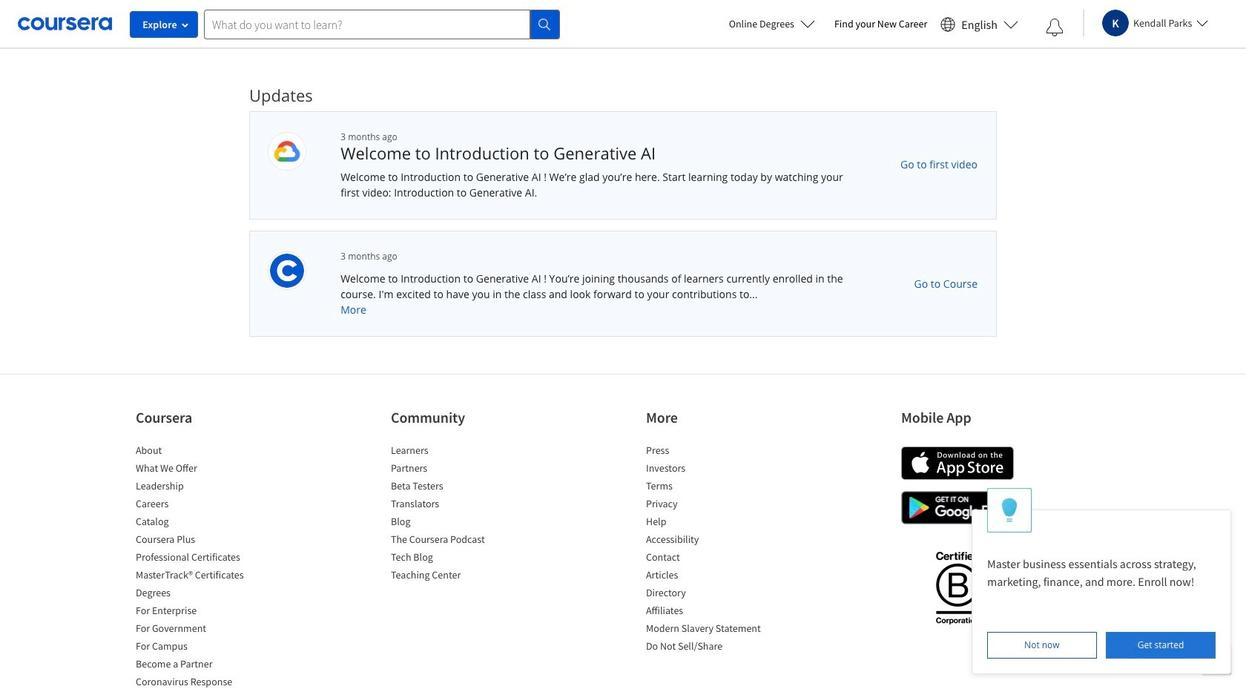 Task type: locate. For each thing, give the bounding box(es) containing it.
1 horizontal spatial list
[[391, 443, 517, 586]]

0 horizontal spatial list
[[136, 443, 262, 689]]

2 horizontal spatial list
[[646, 443, 773, 657]]

None search field
[[204, 9, 560, 39]]

alice element
[[972, 488, 1232, 675]]

What do you want to learn? text field
[[204, 9, 531, 39]]

list item
[[136, 443, 262, 461], [391, 443, 517, 461], [646, 443, 773, 461], [136, 461, 262, 479], [391, 461, 517, 479], [646, 461, 773, 479], [136, 479, 262, 496], [391, 479, 517, 496], [646, 479, 773, 496], [136, 496, 262, 514], [391, 496, 517, 514], [646, 496, 773, 514], [136, 514, 262, 532], [391, 514, 517, 532], [646, 514, 773, 532], [136, 532, 262, 550], [391, 532, 517, 550], [646, 532, 773, 550], [136, 550, 262, 568], [391, 550, 517, 568], [646, 550, 773, 568], [136, 568, 262, 586], [391, 568, 517, 586], [646, 568, 773, 586], [136, 586, 262, 603], [646, 586, 773, 603], [136, 603, 262, 621], [646, 603, 773, 621], [136, 621, 262, 639], [646, 621, 773, 639], [136, 639, 262, 657], [646, 639, 773, 657], [136, 657, 262, 675], [136, 675, 262, 689]]

list
[[136, 443, 262, 689], [391, 443, 517, 586], [646, 443, 773, 657]]



Task type: vqa. For each thing, say whether or not it's contained in the screenshot.
What do you want to learn? text field
yes



Task type: describe. For each thing, give the bounding box(es) containing it.
lightbulb tip image
[[1002, 498, 1018, 523]]

2 list from the left
[[391, 443, 517, 586]]

download on the app store image
[[902, 447, 1014, 480]]

coursera image
[[18, 12, 112, 36]]

help center image
[[1208, 651, 1226, 669]]

logo of certified b corporation image
[[927, 543, 988, 632]]

1 list from the left
[[136, 443, 262, 689]]

get it on google play image
[[902, 491, 1014, 525]]

3 list from the left
[[646, 443, 773, 657]]



